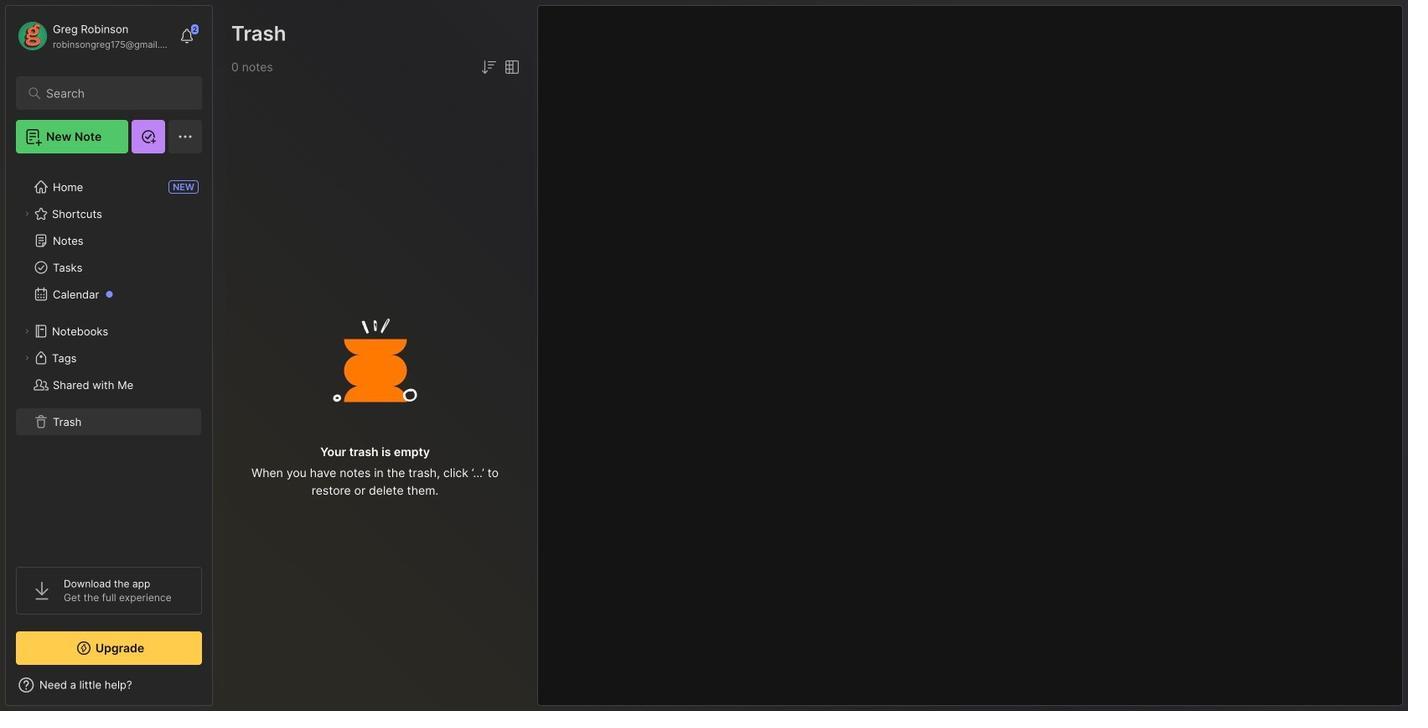 Task type: locate. For each thing, give the bounding box(es) containing it.
tree inside main element
[[6, 163, 212, 552]]

Sort options field
[[479, 57, 499, 77]]

note window - loading element
[[537, 5, 1404, 706]]

tree
[[6, 163, 212, 552]]

None search field
[[46, 83, 180, 103]]

click to collapse image
[[212, 680, 224, 700]]

main element
[[0, 0, 218, 711]]

expand notebooks image
[[22, 326, 32, 336]]

expand tags image
[[22, 353, 32, 363]]



Task type: vqa. For each thing, say whether or not it's contained in the screenshot.
"search field" at top left in the Main element
yes



Task type: describe. For each thing, give the bounding box(es) containing it.
Search text field
[[46, 86, 180, 101]]

WHAT'S NEW field
[[6, 672, 212, 698]]

Account field
[[16, 19, 171, 53]]

none search field inside main element
[[46, 83, 180, 103]]

View options field
[[499, 57, 522, 77]]



